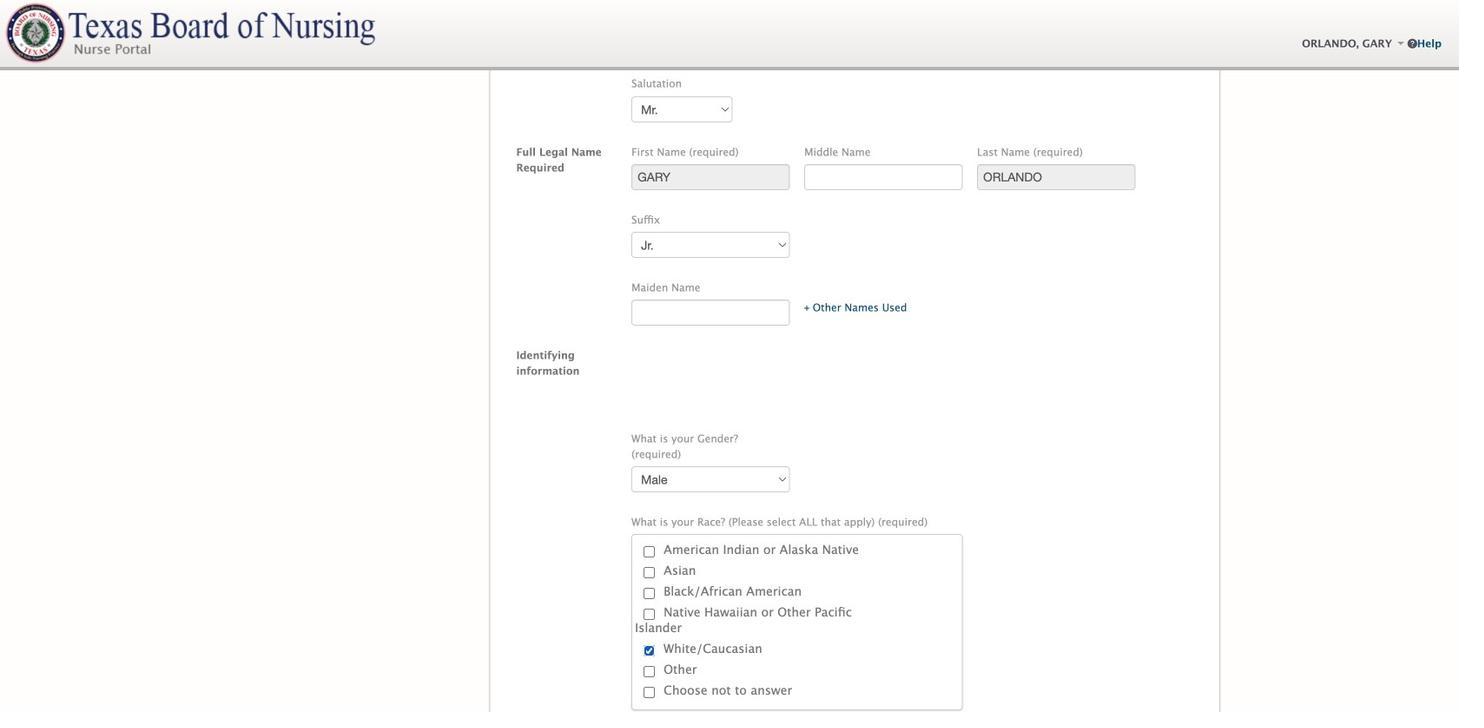 Task type: describe. For each thing, give the bounding box(es) containing it.
help circled image
[[1408, 35, 1417, 52]]



Task type: locate. For each thing, give the bounding box(es) containing it.
None text field
[[632, 164, 790, 190], [804, 164, 963, 190], [977, 164, 1136, 190], [632, 300, 790, 326], [632, 164, 790, 190], [804, 164, 963, 190], [977, 164, 1136, 190], [632, 300, 790, 326]]

record image
[[449, 10, 459, 28]]

None checkbox
[[644, 546, 655, 557], [644, 588, 655, 599], [644, 645, 655, 656], [644, 666, 655, 677], [644, 687, 655, 698], [644, 546, 655, 557], [644, 588, 655, 599], [644, 645, 655, 656], [644, 666, 655, 677], [644, 687, 655, 698]]

plus image
[[804, 301, 809, 316]]

None checkbox
[[644, 567, 655, 578], [644, 609, 655, 620], [644, 567, 655, 578], [644, 609, 655, 620]]



